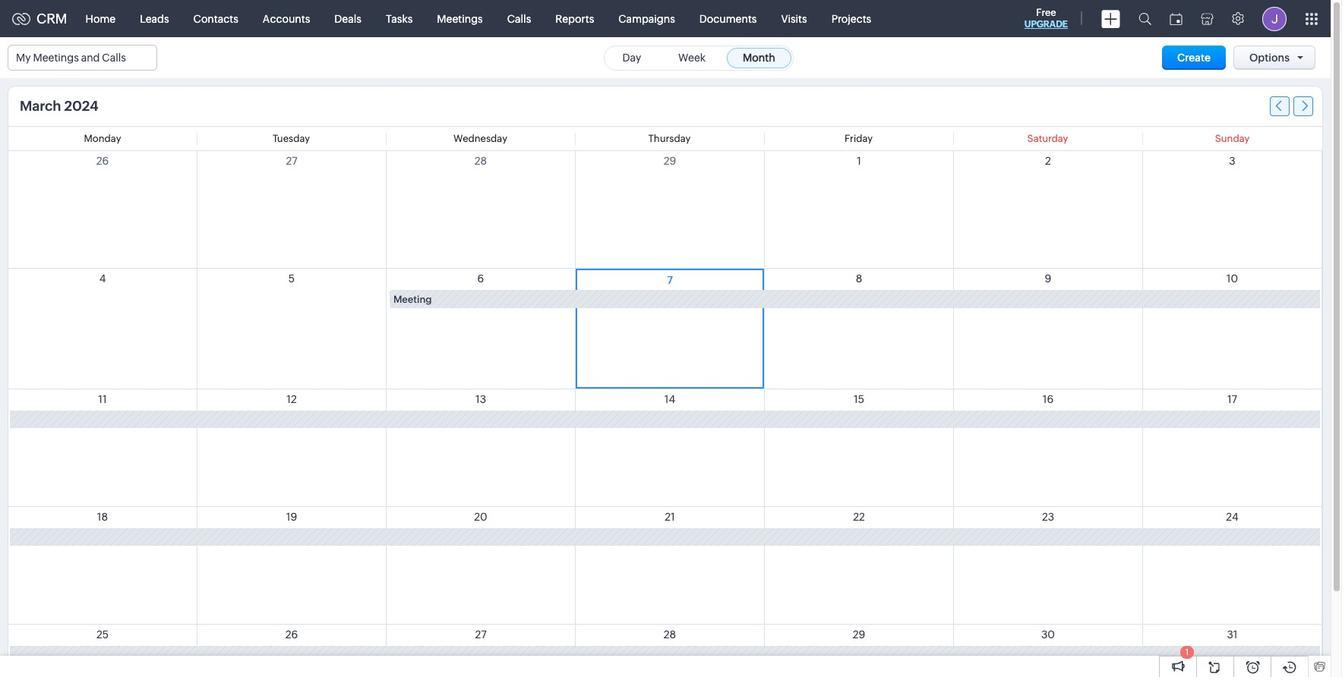 Task type: describe. For each thing, give the bounding box(es) containing it.
1 horizontal spatial 26
[[285, 629, 298, 641]]

accounts
[[263, 13, 310, 25]]

crm
[[36, 11, 67, 27]]

contacts link
[[181, 0, 251, 37]]

0 vertical spatial 29
[[664, 155, 676, 167]]

20
[[474, 511, 487, 523]]

meetings link
[[425, 0, 495, 37]]

create menu image
[[1101, 9, 1120, 28]]

0 vertical spatial calls
[[507, 13, 531, 25]]

accounts link
[[251, 0, 322, 37]]

17
[[1228, 393, 1238, 406]]

leads link
[[128, 0, 181, 37]]

calls link
[[495, 0, 543, 37]]

7
[[667, 274, 673, 286]]

leads
[[140, 13, 169, 25]]

12
[[287, 393, 297, 406]]

options
[[1250, 52, 1290, 64]]

tasks link
[[374, 0, 425, 37]]

my meetings and calls
[[16, 52, 126, 64]]

wednesday
[[454, 133, 507, 144]]

deals
[[334, 13, 362, 25]]

month link
[[727, 47, 791, 68]]

13
[[476, 393, 486, 406]]

9
[[1045, 273, 1052, 285]]

reports link
[[543, 0, 606, 37]]

documents
[[699, 13, 757, 25]]

home link
[[73, 0, 128, 37]]

search element
[[1130, 0, 1161, 37]]

3
[[1229, 155, 1236, 167]]

24
[[1226, 511, 1239, 523]]

meeting
[[393, 294, 432, 305]]

logo image
[[12, 13, 30, 25]]

search image
[[1139, 12, 1152, 25]]

create menu element
[[1092, 0, 1130, 37]]

week link
[[662, 47, 722, 68]]

campaigns
[[619, 13, 675, 25]]

0 vertical spatial 27
[[286, 155, 297, 167]]

and
[[81, 52, 100, 64]]

week
[[678, 51, 706, 63]]

1 vertical spatial 1
[[1186, 648, 1189, 657]]

day link
[[607, 47, 657, 68]]

home
[[86, 13, 116, 25]]

23
[[1042, 511, 1054, 523]]

contacts
[[193, 13, 238, 25]]

march
[[20, 98, 61, 114]]

0 horizontal spatial 28
[[475, 155, 487, 167]]

1 horizontal spatial 27
[[475, 629, 487, 641]]

5
[[289, 273, 295, 285]]

6
[[478, 273, 484, 285]]

tuesday
[[273, 133, 310, 144]]

2024
[[64, 98, 99, 114]]

0 vertical spatial 1
[[857, 155, 861, 167]]



Task type: locate. For each thing, give the bounding box(es) containing it.
calls
[[507, 13, 531, 25], [102, 52, 126, 64]]

1
[[857, 155, 861, 167], [1186, 648, 1189, 657]]

1 vertical spatial calls
[[102, 52, 126, 64]]

26
[[96, 155, 109, 167], [285, 629, 298, 641]]

4
[[99, 273, 106, 285]]

1 vertical spatial 26
[[285, 629, 298, 641]]

0 horizontal spatial 29
[[664, 155, 676, 167]]

10
[[1227, 273, 1238, 285]]

visits link
[[769, 0, 819, 37]]

sunday
[[1215, 133, 1250, 144]]

month
[[743, 51, 775, 63]]

16
[[1043, 393, 1054, 406]]

8
[[856, 273, 862, 285]]

reports
[[556, 13, 594, 25]]

0 horizontal spatial calls
[[102, 52, 126, 64]]

19
[[286, 511, 297, 523]]

15
[[854, 393, 864, 406]]

0 vertical spatial 26
[[96, 155, 109, 167]]

projects
[[832, 13, 871, 25]]

profile element
[[1253, 0, 1296, 37]]

march 2024
[[20, 98, 99, 114]]

crm link
[[12, 11, 67, 27]]

1 horizontal spatial 1
[[1186, 648, 1189, 657]]

1 horizontal spatial meetings
[[437, 13, 483, 25]]

my
[[16, 52, 31, 64]]

monday
[[84, 133, 121, 144]]

calendar image
[[1170, 13, 1183, 25]]

thursday
[[648, 133, 691, 144]]

deals link
[[322, 0, 374, 37]]

14
[[665, 393, 675, 406]]

meetings
[[437, 13, 483, 25], [33, 52, 79, 64]]

saturday
[[1027, 133, 1068, 144]]

tasks
[[386, 13, 413, 25]]

calls left reports 'link'
[[507, 13, 531, 25]]

0 vertical spatial 28
[[475, 155, 487, 167]]

22
[[853, 511, 865, 523]]

21
[[665, 511, 675, 523]]

28
[[475, 155, 487, 167], [664, 629, 676, 641]]

27
[[286, 155, 297, 167], [475, 629, 487, 641]]

1 horizontal spatial 29
[[853, 629, 865, 641]]

0 horizontal spatial 1
[[857, 155, 861, 167]]

25
[[96, 629, 109, 641]]

friday
[[845, 133, 873, 144]]

2
[[1045, 155, 1051, 167]]

create
[[1178, 52, 1211, 64]]

projects link
[[819, 0, 884, 37]]

day
[[623, 51, 641, 63]]

campaigns link
[[606, 0, 687, 37]]

1 vertical spatial 29
[[853, 629, 865, 641]]

calls right and
[[102, 52, 126, 64]]

30
[[1041, 629, 1055, 641]]

1 vertical spatial 28
[[664, 629, 676, 641]]

0 vertical spatial meetings
[[437, 13, 483, 25]]

free upgrade
[[1025, 7, 1068, 30]]

11
[[98, 393, 107, 406]]

0 horizontal spatial 27
[[286, 155, 297, 167]]

1 horizontal spatial 28
[[664, 629, 676, 641]]

0 horizontal spatial 26
[[96, 155, 109, 167]]

29
[[664, 155, 676, 167], [853, 629, 865, 641]]

1 horizontal spatial calls
[[507, 13, 531, 25]]

0 horizontal spatial meetings
[[33, 52, 79, 64]]

profile image
[[1263, 6, 1287, 31]]

upgrade
[[1025, 19, 1068, 30]]

documents link
[[687, 0, 769, 37]]

1 vertical spatial meetings
[[33, 52, 79, 64]]

1 vertical spatial 27
[[475, 629, 487, 641]]

meetings left calls link at the left top of page
[[437, 13, 483, 25]]

meetings right my
[[33, 52, 79, 64]]

visits
[[781, 13, 807, 25]]

18
[[97, 511, 108, 523]]

31
[[1227, 629, 1238, 641]]

free
[[1036, 7, 1056, 18]]



Task type: vqa. For each thing, say whether or not it's contained in the screenshot.
John Smith
no



